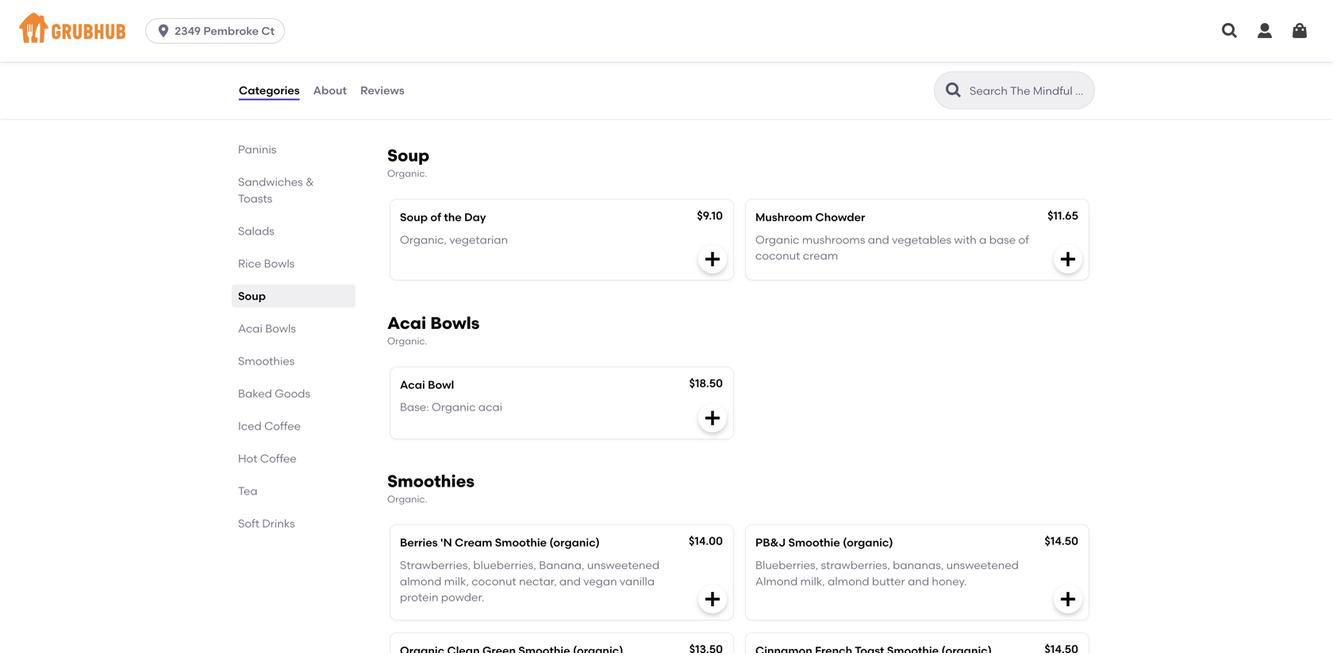 Task type: describe. For each thing, give the bounding box(es) containing it.
2349
[[175, 24, 201, 38]]

almond inside strawberries, blueberries, banana, unsweetened almond milk, coconut nectar, and vegan vanilla protein powder.
[[400, 575, 442, 589]]

soup for soup organic.
[[387, 146, 430, 166]]

hot coffee
[[238, 452, 297, 466]]

pickled
[[457, 68, 497, 81]]

acai
[[478, 401, 502, 414]]

about
[[313, 84, 347, 97]]

a inside 'organic mushrooms and vegetables with a base of coconut cream'
[[979, 233, 987, 247]]

berries
[[400, 537, 438, 550]]

shallots
[[499, 68, 540, 81]]

soup of the day
[[400, 211, 486, 224]]

pb&j
[[755, 537, 786, 550]]

mushroom
[[755, 211, 813, 224]]

cream
[[803, 249, 838, 263]]

2349 pembroke ct
[[175, 24, 275, 38]]

the
[[444, 211, 462, 224]]

of inside feta or goat cheese with roasted peppers, cherry tomatoes, pickled shallots and avocado over a bed of farro and arugula  *pick goat cheese or feta cheese
[[400, 84, 411, 98]]

baked
[[238, 387, 272, 401]]

tea
[[238, 485, 258, 498]]

Search The Mindful Cafe search field
[[968, 83, 1090, 98]]

strawberries,
[[821, 559, 890, 573]]

bed
[[654, 68, 675, 81]]

acai for acai bowls organic.
[[387, 313, 426, 334]]

base:
[[400, 401, 429, 414]]

&
[[306, 175, 314, 189]]

and inside strawberries, blueberries, banana, unsweetened almond milk, coconut nectar, and vegan vanilla protein powder.
[[559, 575, 581, 589]]

reviews button
[[360, 62, 405, 119]]

chowder
[[815, 211, 865, 224]]

nectar,
[[519, 575, 557, 589]]

feta or goat cheese with roasted peppers, cherry tomatoes, pickled shallots and avocado over a bed of farro and arugula  *pick goat cheese or feta cheese
[[400, 52, 675, 114]]

toasts
[[238, 192, 272, 206]]

avocado
[[567, 68, 615, 81]]

tomatoes,
[[400, 68, 455, 81]]

strawberries,
[[400, 559, 471, 573]]

with for cheese
[[510, 52, 533, 65]]

drinks
[[262, 517, 295, 531]]

of inside 'organic mushrooms and vegetables with a base of coconut cream'
[[1019, 233, 1029, 247]]

1 horizontal spatial or
[[615, 84, 626, 98]]

salads
[[238, 225, 274, 238]]

svg image for $18.50
[[703, 409, 722, 428]]

feta or goat cheese with roasted peppers, cherry tomatoes, pickled shallots and avocado over a bed of farro and arugula  *pick goat cheese or feta cheese button
[[390, 19, 733, 114]]

milk, for blueberries,
[[800, 575, 825, 589]]

arugula
[[466, 84, 508, 98]]

acai bowls organic.
[[387, 313, 480, 347]]

cream
[[455, 537, 492, 550]]

coconut inside 'organic mushrooms and vegetables with a base of coconut cream'
[[755, 249, 800, 263]]

milk, for strawberries,
[[444, 575, 469, 589]]

blueberries,
[[755, 559, 818, 573]]

honey.
[[932, 575, 967, 589]]

berries 'n cream smoothie (organic)
[[400, 537, 600, 550]]

goods
[[275, 387, 310, 401]]

protein
[[400, 591, 438, 605]]

coffee for hot coffee
[[260, 452, 297, 466]]

mushroom chowder
[[755, 211, 865, 224]]

$18.50
[[689, 377, 723, 390]]

bananas,
[[893, 559, 944, 573]]

rice bowls
[[238, 257, 295, 271]]

goat
[[541, 84, 568, 98]]

powder.
[[441, 591, 484, 605]]

and inside blueberries, strawberries, bananas, unsweetened almond milk, almond butter and honey.
[[908, 575, 929, 589]]

$14.50
[[1045, 535, 1078, 548]]

search icon image
[[944, 81, 963, 100]]

2 (organic) from the left
[[843, 537, 893, 550]]

unsweetened for honey.
[[946, 559, 1019, 573]]

svg image for $14.00
[[703, 590, 722, 609]]

acai for acai bowl
[[400, 378, 425, 392]]

0 vertical spatial feta
[[400, 52, 424, 65]]

soft
[[238, 517, 260, 531]]

organic,
[[400, 233, 447, 247]]

and inside 'organic mushrooms and vegetables with a base of coconut cream'
[[868, 233, 889, 247]]

over
[[618, 68, 641, 81]]

farro
[[413, 84, 439, 98]]

butter
[[872, 575, 905, 589]]

coconut inside strawberries, blueberries, banana, unsweetened almond milk, coconut nectar, and vegan vanilla protein powder.
[[472, 575, 516, 589]]

a inside feta or goat cheese with roasted peppers, cherry tomatoes, pickled shallots and avocado over a bed of farro and arugula  *pick goat cheese or feta cheese
[[644, 68, 651, 81]]

iced
[[238, 420, 262, 433]]

and up goat
[[543, 68, 564, 81]]

organic. inside the acai bowls organic.
[[387, 336, 427, 347]]

1 horizontal spatial of
[[430, 211, 441, 224]]

categories button
[[238, 62, 300, 119]]

smoothies organic.
[[387, 472, 475, 505]]

blueberries, strawberries, bananas, unsweetened almond milk, almond butter and honey.
[[755, 559, 1019, 589]]



Task type: locate. For each thing, give the bounding box(es) containing it.
1 (organic) from the left
[[549, 537, 600, 550]]

banana,
[[539, 559, 584, 573]]

base: organic acai
[[400, 401, 502, 414]]

sandwiches
[[238, 175, 303, 189]]

and
[[543, 68, 564, 81], [442, 84, 463, 98], [868, 233, 889, 247], [559, 575, 581, 589], [908, 575, 929, 589]]

acai up the base:
[[400, 378, 425, 392]]

baked goods
[[238, 387, 310, 401]]

pb&j smoothie (organic)
[[755, 537, 893, 550]]

svg image
[[1255, 21, 1274, 40], [1290, 21, 1309, 40], [1059, 250, 1078, 269], [703, 409, 722, 428], [703, 590, 722, 609]]

(organic)
[[549, 537, 600, 550], [843, 537, 893, 550]]

0 horizontal spatial with
[[510, 52, 533, 65]]

rice
[[238, 257, 261, 271]]

0 vertical spatial or
[[427, 52, 438, 65]]

almond inside blueberries, strawberries, bananas, unsweetened almond milk, almond butter and honey.
[[828, 575, 869, 589]]

almond up protein
[[400, 575, 442, 589]]

acai inside the acai bowls organic.
[[387, 313, 426, 334]]

1 horizontal spatial almond
[[828, 575, 869, 589]]

'n
[[440, 537, 452, 550]]

categories
[[239, 84, 300, 97]]

smoothies down the acai bowls
[[238, 355, 295, 368]]

vegetarian
[[449, 233, 508, 247]]

of left 'the'
[[430, 211, 441, 224]]

2 vertical spatial organic.
[[387, 494, 427, 505]]

coffee
[[264, 420, 301, 433], [260, 452, 297, 466]]

coffee for iced coffee
[[264, 420, 301, 433]]

1 vertical spatial coffee
[[260, 452, 297, 466]]

feta down over
[[628, 84, 652, 98]]

with inside feta or goat cheese with roasted peppers, cherry tomatoes, pickled shallots and avocado over a bed of farro and arugula  *pick goat cheese or feta cheese
[[510, 52, 533, 65]]

organic
[[755, 233, 799, 247], [432, 401, 476, 414]]

or down over
[[615, 84, 626, 98]]

2 horizontal spatial of
[[1019, 233, 1029, 247]]

soup down rice on the top
[[238, 290, 266, 303]]

*pick
[[511, 84, 538, 98]]

2 unsweetened from the left
[[946, 559, 1019, 573]]

bowls for acai bowls
[[265, 322, 296, 336]]

organic, vegetarian
[[400, 233, 508, 247]]

$11.65
[[1048, 209, 1078, 223]]

0 vertical spatial with
[[510, 52, 533, 65]]

1 vertical spatial soup
[[400, 211, 428, 224]]

organic down bowl
[[432, 401, 476, 414]]

unsweetened for vegan
[[587, 559, 660, 573]]

1 horizontal spatial milk,
[[800, 575, 825, 589]]

soup down the farro
[[387, 146, 430, 166]]

bowls inside the acai bowls organic.
[[430, 313, 480, 334]]

feta
[[400, 52, 424, 65], [628, 84, 652, 98]]

vanilla
[[620, 575, 655, 589]]

1 horizontal spatial (organic)
[[843, 537, 893, 550]]

2 vertical spatial soup
[[238, 290, 266, 303]]

ct
[[261, 24, 275, 38]]

unsweetened inside blueberries, strawberries, bananas, unsweetened almond milk, almond butter and honey.
[[946, 559, 1019, 573]]

2 vertical spatial of
[[1019, 233, 1029, 247]]

organic. inside "soup organic."
[[387, 168, 427, 179]]

0 horizontal spatial feta
[[400, 52, 424, 65]]

organic. up soup of the day
[[387, 168, 427, 179]]

0 vertical spatial organic
[[755, 233, 799, 247]]

0 horizontal spatial milk,
[[444, 575, 469, 589]]

about button
[[312, 62, 348, 119]]

1 vertical spatial cheese
[[400, 100, 441, 114]]

0 vertical spatial coffee
[[264, 420, 301, 433]]

with
[[510, 52, 533, 65], [954, 233, 977, 247]]

0 horizontal spatial unsweetened
[[587, 559, 660, 573]]

smoothie
[[495, 537, 547, 550], [788, 537, 840, 550]]

0 horizontal spatial or
[[427, 52, 438, 65]]

bowl
[[428, 378, 454, 392]]

coffee right the iced at the left bottom of the page
[[264, 420, 301, 433]]

svg image inside 2349 pembroke ct button
[[156, 23, 171, 39]]

or
[[427, 52, 438, 65], [615, 84, 626, 98]]

1 vertical spatial with
[[954, 233, 977, 247]]

soup for soup
[[238, 290, 266, 303]]

peppers,
[[580, 52, 627, 65]]

with up shallots
[[510, 52, 533, 65]]

0 horizontal spatial (organic)
[[549, 537, 600, 550]]

a
[[644, 68, 651, 81], [979, 233, 987, 247]]

1 horizontal spatial with
[[954, 233, 977, 247]]

1 vertical spatial organic.
[[387, 336, 427, 347]]

main navigation navigation
[[0, 0, 1333, 62]]

cheese
[[469, 52, 507, 65]]

1 vertical spatial smoothies
[[387, 472, 475, 492]]

0 horizontal spatial coconut
[[472, 575, 516, 589]]

1 organic. from the top
[[387, 168, 427, 179]]

0 vertical spatial cheese
[[571, 84, 612, 98]]

(organic) up the strawberries,
[[843, 537, 893, 550]]

1 horizontal spatial smoothie
[[788, 537, 840, 550]]

almond
[[755, 575, 798, 589]]

unsweetened inside strawberries, blueberries, banana, unsweetened almond milk, coconut nectar, and vegan vanilla protein powder.
[[587, 559, 660, 573]]

iced coffee
[[238, 420, 301, 433]]

cheese
[[571, 84, 612, 98], [400, 100, 441, 114]]

or up 'tomatoes,'
[[427, 52, 438, 65]]

bowls up bowl
[[430, 313, 480, 334]]

(organic) up the banana,
[[549, 537, 600, 550]]

organic.
[[387, 168, 427, 179], [387, 336, 427, 347], [387, 494, 427, 505]]

with left base
[[954, 233, 977, 247]]

acai bowls
[[238, 322, 296, 336]]

smoothies
[[238, 355, 295, 368], [387, 472, 475, 492]]

unsweetened
[[587, 559, 660, 573], [946, 559, 1019, 573]]

$14.00
[[689, 535, 723, 548]]

0 vertical spatial a
[[644, 68, 651, 81]]

sandwiches & toasts
[[238, 175, 314, 206]]

of left the farro
[[400, 84, 411, 98]]

goat
[[440, 52, 466, 65]]

roasted
[[535, 52, 577, 65]]

1 vertical spatial a
[[979, 233, 987, 247]]

vegan
[[583, 575, 617, 589]]

blueberries,
[[473, 559, 536, 573]]

organic. up berries
[[387, 494, 427, 505]]

unsweetened up vanilla
[[587, 559, 660, 573]]

$9.10
[[697, 209, 723, 223]]

1 almond from the left
[[400, 575, 442, 589]]

almond
[[400, 575, 442, 589], [828, 575, 869, 589]]

acai down rice on the top
[[238, 322, 263, 336]]

reviews
[[360, 84, 405, 97]]

milk, inside strawberries, blueberries, banana, unsweetened almond milk, coconut nectar, and vegan vanilla protein powder.
[[444, 575, 469, 589]]

almond down the strawberries,
[[828, 575, 869, 589]]

soft drinks
[[238, 517, 295, 531]]

0 horizontal spatial smoothies
[[238, 355, 295, 368]]

vegetables
[[892, 233, 951, 247]]

0 vertical spatial soup
[[387, 146, 430, 166]]

milk, up the powder.
[[444, 575, 469, 589]]

organic inside 'organic mushrooms and vegetables with a base of coconut cream'
[[755, 233, 799, 247]]

1 horizontal spatial coconut
[[755, 249, 800, 263]]

soup organic.
[[387, 146, 430, 179]]

soup
[[387, 146, 430, 166], [400, 211, 428, 224], [238, 290, 266, 303]]

0 horizontal spatial of
[[400, 84, 411, 98]]

1 horizontal spatial unsweetened
[[946, 559, 1019, 573]]

acai bowl
[[400, 378, 454, 392]]

milk,
[[444, 575, 469, 589], [800, 575, 825, 589]]

organic mushrooms and vegetables with a base of coconut cream
[[755, 233, 1029, 263]]

bowls for rice bowls
[[264, 257, 295, 271]]

milk, down blueberries, at the bottom of the page
[[800, 575, 825, 589]]

with for vegetables
[[954, 233, 977, 247]]

2 organic. from the top
[[387, 336, 427, 347]]

0 horizontal spatial almond
[[400, 575, 442, 589]]

coconut
[[755, 249, 800, 263], [472, 575, 516, 589]]

0 horizontal spatial smoothie
[[495, 537, 547, 550]]

1 vertical spatial of
[[430, 211, 441, 224]]

smoothies for smoothies organic.
[[387, 472, 475, 492]]

and down the banana,
[[559, 575, 581, 589]]

coffee right hot
[[260, 452, 297, 466]]

1 horizontal spatial smoothies
[[387, 472, 475, 492]]

of right base
[[1019, 233, 1029, 247]]

svg image for $11.65
[[1059, 250, 1078, 269]]

acai
[[387, 313, 426, 334], [238, 322, 263, 336], [400, 378, 425, 392]]

of
[[400, 84, 411, 98], [430, 211, 441, 224], [1019, 233, 1029, 247]]

1 milk, from the left
[[444, 575, 469, 589]]

acai up acai bowl at the left of page
[[387, 313, 426, 334]]

0 horizontal spatial a
[[644, 68, 651, 81]]

a left base
[[979, 233, 987, 247]]

with inside 'organic mushrooms and vegetables with a base of coconut cream'
[[954, 233, 977, 247]]

bowls for acai bowls organic.
[[430, 313, 480, 334]]

1 vertical spatial feta
[[628, 84, 652, 98]]

a down cherry
[[644, 68, 651, 81]]

soup for soup of the day
[[400, 211, 428, 224]]

smoothies up berries
[[387, 472, 475, 492]]

mushrooms
[[802, 233, 865, 247]]

organic. up acai bowl at the left of page
[[387, 336, 427, 347]]

0 horizontal spatial organic
[[432, 401, 476, 414]]

0 vertical spatial smoothies
[[238, 355, 295, 368]]

2349 pembroke ct button
[[145, 18, 291, 44]]

unsweetened up honey. at the right
[[946, 559, 1019, 573]]

paninis
[[238, 143, 276, 156]]

organic. for smoothies
[[387, 494, 427, 505]]

soup up organic,
[[400, 211, 428, 224]]

1 vertical spatial organic
[[432, 401, 476, 414]]

coconut down blueberries,
[[472, 575, 516, 589]]

0 vertical spatial organic.
[[387, 168, 427, 179]]

acai for acai bowls
[[238, 322, 263, 336]]

1 vertical spatial or
[[615, 84, 626, 98]]

1 vertical spatial coconut
[[472, 575, 516, 589]]

and left vegetables
[[868, 233, 889, 247]]

bowls right rice on the top
[[264, 257, 295, 271]]

3 organic. from the top
[[387, 494, 427, 505]]

organic down 'mushroom'
[[755, 233, 799, 247]]

organic. inside smoothies organic.
[[387, 494, 427, 505]]

milk, inside blueberries, strawberries, bananas, unsweetened almond milk, almond butter and honey.
[[800, 575, 825, 589]]

smoothies for smoothies
[[238, 355, 295, 368]]

coconut down 'mushroom'
[[755, 249, 800, 263]]

0 horizontal spatial cheese
[[400, 100, 441, 114]]

svg image
[[1220, 21, 1239, 40], [156, 23, 171, 39], [703, 250, 722, 269], [1059, 590, 1078, 609]]

1 horizontal spatial a
[[979, 233, 987, 247]]

2 almond from the left
[[828, 575, 869, 589]]

bowls up "baked goods"
[[265, 322, 296, 336]]

1 horizontal spatial feta
[[628, 84, 652, 98]]

0 vertical spatial of
[[400, 84, 411, 98]]

1 unsweetened from the left
[[587, 559, 660, 573]]

and right the farro
[[442, 84, 463, 98]]

organic. for soup
[[387, 168, 427, 179]]

cheese down the farro
[[400, 100, 441, 114]]

smoothie up blueberries,
[[495, 537, 547, 550]]

2 smoothie from the left
[[788, 537, 840, 550]]

feta up 'tomatoes,'
[[400, 52, 424, 65]]

1 horizontal spatial organic
[[755, 233, 799, 247]]

cheese down avocado
[[571, 84, 612, 98]]

hot
[[238, 452, 258, 466]]

strawberries, blueberries, banana, unsweetened almond milk, coconut nectar, and vegan vanilla protein powder.
[[400, 559, 660, 605]]

smoothie up blueberries, at the bottom of the page
[[788, 537, 840, 550]]

base
[[989, 233, 1016, 247]]

pembroke
[[203, 24, 259, 38]]

day
[[464, 211, 486, 224]]

cherry
[[630, 52, 664, 65]]

2 milk, from the left
[[800, 575, 825, 589]]

0 vertical spatial coconut
[[755, 249, 800, 263]]

1 horizontal spatial cheese
[[571, 84, 612, 98]]

and down bananas,
[[908, 575, 929, 589]]

1 smoothie from the left
[[495, 537, 547, 550]]



Task type: vqa. For each thing, say whether or not it's contained in the screenshot.
the Cheese to the bottom
yes



